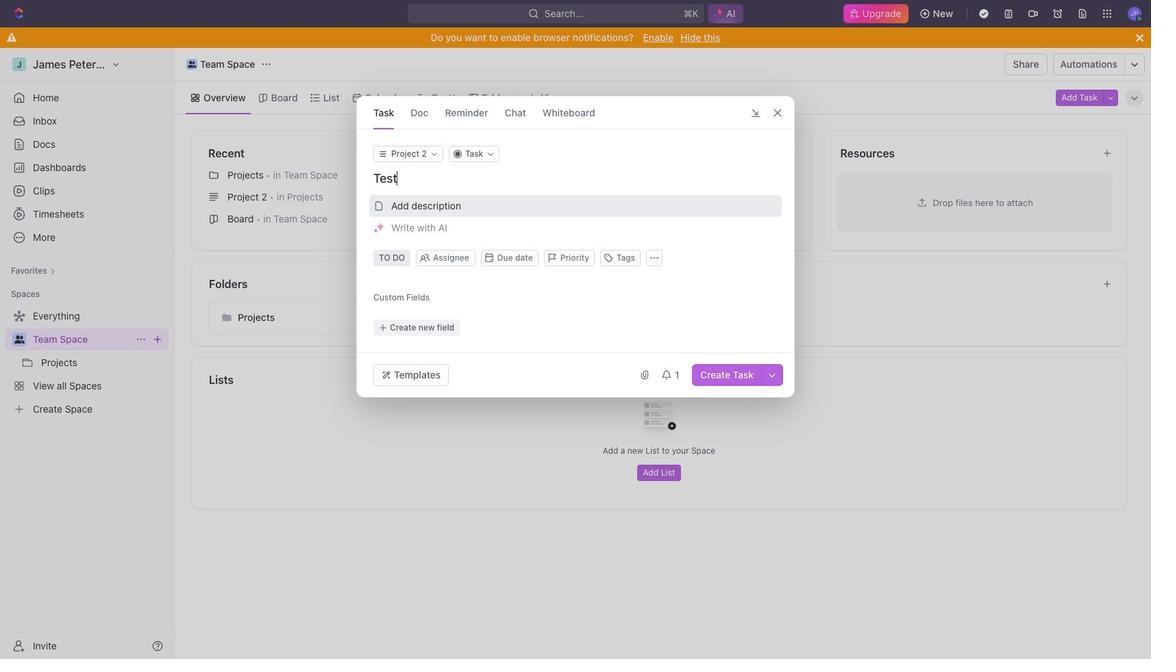 Task type: locate. For each thing, give the bounding box(es) containing it.
1 vertical spatial user group image
[[14, 336, 24, 344]]

tree
[[5, 306, 169, 421]]

0 vertical spatial user group image
[[188, 61, 196, 68]]

user group image
[[188, 61, 196, 68], [14, 336, 24, 344]]

no most used docs image
[[632, 162, 687, 217]]

user group image inside sidebar navigation
[[14, 336, 24, 344]]

0 horizontal spatial user group image
[[14, 336, 24, 344]]

no lists icon. image
[[632, 391, 687, 446]]

dialog
[[356, 96, 795, 398]]



Task type: vqa. For each thing, say whether or not it's contained in the screenshot.
Sidebar navigation
yes



Task type: describe. For each thing, give the bounding box(es) containing it.
sidebar navigation
[[0, 48, 175, 660]]

tree inside sidebar navigation
[[5, 306, 169, 421]]

1 horizontal spatial user group image
[[188, 61, 196, 68]]

Task name or type '/' for commands text field
[[373, 171, 781, 187]]



